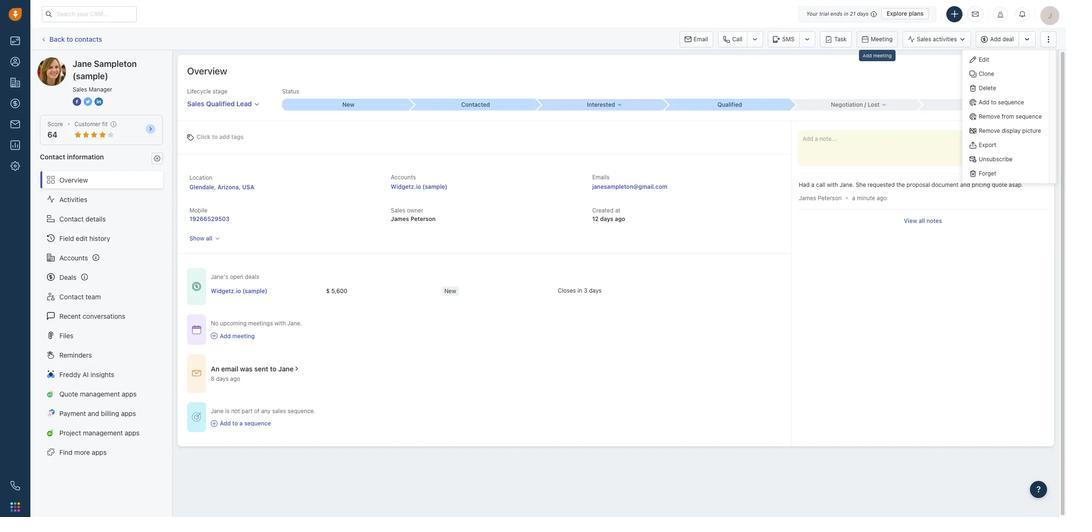 Task type: describe. For each thing, give the bounding box(es) containing it.
management for project
[[83, 429, 123, 437]]

notes
[[927, 218, 943, 225]]

click to add tags
[[197, 133, 244, 140]]

back to contacts
[[49, 35, 102, 43]]

mobile
[[190, 207, 208, 214]]

arizona,
[[218, 184, 241, 191]]

sales for sales qualified lead
[[187, 100, 205, 108]]

8 days ago
[[211, 376, 240, 383]]

james inside the sales owner james peterson
[[391, 216, 409, 223]]

remove for remove from sequence
[[979, 113, 1001, 120]]

created
[[593, 207, 614, 214]]

interested link
[[537, 99, 664, 111]]

apps for find more apps
[[92, 449, 107, 457]]

jane for jane sampleton (sample)
[[57, 57, 71, 65]]

explore plans
[[887, 10, 924, 17]]

negotiation
[[831, 101, 863, 108]]

widgetz.io (sample) link inside row
[[211, 287, 268, 296]]

lead
[[237, 100, 252, 108]]

to for add to sequence
[[992, 99, 997, 106]]

1 horizontal spatial widgetz.io (sample) link
[[391, 183, 448, 191]]

emails
[[593, 174, 610, 181]]

1 vertical spatial in
[[578, 287, 583, 295]]

remove for remove display picture
[[979, 127, 1001, 134]]

closes
[[558, 287, 576, 295]]

overview
[[1016, 67, 1040, 75]]

lifecycle
[[187, 88, 211, 95]]

add inside tooltip
[[863, 53, 872, 58]]

of
[[254, 408, 260, 415]]

all for view
[[919, 218, 926, 225]]

add down 'upcoming'
[[220, 333, 231, 340]]

quote
[[993, 182, 1008, 189]]

0 horizontal spatial qualified
[[206, 100, 235, 108]]

manager
[[89, 86, 112, 93]]

call
[[733, 35, 743, 43]]

negotiation / lost link
[[791, 99, 918, 111]]

with for call
[[827, 182, 839, 189]]

1 vertical spatial new
[[445, 288, 457, 295]]

activities
[[934, 36, 958, 43]]

at
[[616, 207, 621, 214]]

facebook circled image
[[73, 97, 81, 107]]

score
[[48, 121, 63, 128]]

64 button
[[48, 131, 57, 139]]

history
[[89, 235, 110, 243]]

open
[[230, 274, 244, 281]]

clone
[[979, 70, 995, 77]]

conversations
[[83, 312, 125, 321]]

lifecycle stage
[[187, 88, 228, 95]]

quote management apps
[[59, 390, 137, 398]]

sms
[[783, 35, 795, 43]]

jane sampleton (sample)
[[57, 57, 135, 65]]

view all notes
[[905, 218, 943, 225]]

show all
[[190, 235, 212, 242]]

container_wx8msf4aqz5i3rn1 image left 8
[[192, 369, 201, 379]]

add meeting inside add meeting link
[[220, 333, 255, 340]]

contact team
[[59, 293, 101, 301]]

meeting inside add meeting tooltip
[[874, 53, 892, 58]]

find
[[59, 449, 73, 457]]

glendale, arizona, usa link
[[190, 184, 254, 191]]

meetings
[[248, 320, 273, 328]]

Search your CRM... text field
[[42, 6, 137, 22]]

ago inside created at 12 days ago
[[615, 216, 626, 223]]

sequence for add to sequence
[[999, 99, 1025, 106]]

location glendale, arizona, usa
[[190, 174, 254, 191]]

display
[[1002, 127, 1021, 134]]

container_wx8msf4aqz5i3rn1 image left no
[[192, 326, 201, 335]]

is
[[225, 408, 230, 415]]

to for add to a sequence
[[233, 421, 238, 428]]

contacts
[[75, 35, 102, 43]]

accounts for accounts
[[59, 254, 88, 262]]

ends
[[831, 10, 843, 17]]

19266529503 link
[[190, 216, 230, 223]]

add deal
[[991, 36, 1015, 43]]

sales owner james peterson
[[391, 207, 436, 223]]

sales inside jane sampleton (sample) sales manager
[[73, 86, 87, 93]]

linkedin circled image
[[95, 97, 103, 107]]

days right 3
[[589, 287, 602, 295]]

had
[[799, 182, 810, 189]]

owner
[[407, 207, 424, 214]]

1 horizontal spatial and
[[961, 182, 971, 189]]

container_wx8msf4aqz5i3rn1 image inside add to a sequence link
[[211, 421, 218, 427]]

remove display picture
[[979, 127, 1042, 134]]

minute
[[857, 195, 876, 202]]

apps for project management apps
[[125, 429, 140, 437]]

0 vertical spatial a
[[812, 182, 815, 189]]

recent
[[59, 312, 81, 321]]

payment and billing apps
[[59, 410, 136, 418]]

add deal button
[[977, 31, 1019, 47]]

an
[[211, 365, 220, 373]]

won
[[963, 101, 975, 108]]

(sample) for jane sampleton (sample) sales manager
[[73, 71, 108, 81]]

(sample) for accounts widgetz.io (sample)
[[423, 183, 448, 191]]

$
[[326, 288, 330, 295]]

jane right the sent
[[278, 365, 294, 373]]

sales for sales activities
[[917, 36, 932, 43]]

document
[[932, 182, 959, 189]]

ago for 8 days ago
[[230, 376, 240, 383]]

click
[[197, 133, 211, 140]]

back to contacts link
[[40, 32, 103, 47]]

0 horizontal spatial widgetz.io
[[211, 288, 241, 295]]

won / churned
[[963, 101, 1003, 108]]

project management apps
[[59, 429, 140, 437]]

meeting inside add meeting link
[[233, 333, 255, 340]]

closes in 3 days
[[558, 287, 602, 295]]

phone image
[[10, 482, 20, 491]]

accounts for accounts widgetz.io (sample)
[[391, 174, 416, 181]]

sales qualified lead
[[187, 100, 252, 108]]

/ for churned
[[976, 101, 978, 108]]

won / churned button
[[918, 99, 1045, 111]]

container_wx8msf4aqz5i3rn1 image left widgetz.io (sample)
[[192, 282, 201, 292]]

container_wx8msf4aqz5i3rn1 image inside add meeting link
[[211, 333, 218, 340]]

usa
[[242, 184, 254, 191]]

add to a sequence link
[[211, 420, 316, 428]]

days inside created at 12 days ago
[[601, 216, 614, 223]]

picture
[[1023, 127, 1042, 134]]

not
[[231, 408, 240, 415]]

1 horizontal spatial peterson
[[818, 195, 842, 202]]

project
[[59, 429, 81, 437]]

janesampleton@gmail.com
[[593, 183, 668, 191]]

contacted link
[[409, 99, 537, 111]]

days right the 21
[[858, 10, 869, 17]]

task
[[835, 35, 847, 43]]

accounts widgetz.io (sample)
[[391, 174, 448, 191]]

jane for jane is not part of any sales sequence.
[[211, 408, 224, 415]]

score 64
[[48, 121, 63, 139]]

details
[[86, 215, 106, 223]]

call
[[817, 182, 826, 189]]

with for meetings
[[275, 320, 286, 328]]



Task type: vqa. For each thing, say whether or not it's contained in the screenshot.
the account
no



Task type: locate. For each thing, give the bounding box(es) containing it.
a down not at the left
[[240, 421, 243, 428]]

information
[[67, 153, 104, 161]]

upcoming
[[220, 320, 247, 328]]

twitter circled image
[[84, 97, 92, 107]]

widgetz.io up owner
[[391, 183, 421, 191]]

jane down back
[[57, 57, 71, 65]]

send email image
[[973, 10, 979, 18]]

meeting down 'upcoming'
[[233, 333, 255, 340]]

contact
[[40, 153, 65, 161], [59, 215, 84, 223], [59, 293, 84, 301]]

container_wx8msf4aqz5i3rn1 image
[[192, 413, 201, 423]]

explore plans link
[[882, 8, 929, 19]]

sequence for remove from sequence
[[1017, 113, 1043, 120]]

apps for quote management apps
[[122, 390, 137, 398]]

0 vertical spatial remove
[[979, 113, 1001, 120]]

1 vertical spatial widgetz.io (sample) link
[[211, 287, 268, 296]]

1 horizontal spatial all
[[919, 218, 926, 225]]

a left 'minute'
[[853, 195, 856, 202]]

contact for contact details
[[59, 215, 84, 223]]

call link
[[719, 31, 748, 47]]

(sample) inside accounts widgetz.io (sample)
[[423, 183, 448, 191]]

jane down contacts
[[73, 59, 92, 69]]

management
[[80, 390, 120, 398], [83, 429, 123, 437]]

1 horizontal spatial james
[[799, 195, 817, 202]]

1 vertical spatial ago
[[615, 216, 626, 223]]

accounts up owner
[[391, 174, 416, 181]]

1 horizontal spatial meeting
[[874, 53, 892, 58]]

container_wx8msf4aqz5i3rn1 image right the sent
[[294, 366, 300, 373]]

reminders
[[59, 351, 92, 360]]

sms button
[[769, 31, 800, 47]]

1 horizontal spatial in
[[845, 10, 849, 17]]

lost
[[868, 101, 880, 108]]

freddy
[[59, 371, 81, 379]]

(sample)
[[108, 57, 135, 65], [73, 71, 108, 81], [423, 183, 448, 191], [243, 288, 268, 295]]

ago
[[877, 195, 887, 202], [615, 216, 626, 223], [230, 376, 240, 383]]

sales inside the sales owner james peterson
[[391, 207, 406, 214]]

contact up recent
[[59, 293, 84, 301]]

0 vertical spatial all
[[919, 218, 926, 225]]

widgetz.io inside accounts widgetz.io (sample)
[[391, 183, 421, 191]]

email
[[221, 365, 238, 373]]

add down is
[[220, 421, 231, 428]]

add meeting inside add meeting tooltip
[[863, 53, 892, 58]]

1 vertical spatial peterson
[[411, 216, 436, 223]]

meeting button
[[857, 31, 898, 47]]

/ right won
[[976, 101, 978, 108]]

edit
[[76, 235, 88, 243]]

and left the billing
[[88, 410, 99, 418]]

and left pricing
[[961, 182, 971, 189]]

0 vertical spatial widgetz.io
[[391, 183, 421, 191]]

1 / from the left
[[865, 101, 867, 108]]

0 vertical spatial ago
[[877, 195, 887, 202]]

days down created
[[601, 216, 614, 223]]

1 vertical spatial all
[[206, 235, 212, 242]]

2 vertical spatial ago
[[230, 376, 240, 383]]

add meeting tooltip
[[860, 50, 896, 63]]

to for click to add tags
[[212, 133, 218, 140]]

customer fit
[[74, 121, 108, 128]]

2 vertical spatial contact
[[59, 293, 84, 301]]

sampleton inside jane sampleton (sample) sales manager
[[94, 59, 137, 69]]

new link
[[282, 99, 409, 111]]

insights
[[91, 371, 114, 379]]

1 vertical spatial jane.
[[288, 320, 302, 328]]

all
[[919, 218, 926, 225], [206, 235, 212, 242]]

1 vertical spatial overview
[[59, 176, 88, 184]]

1 horizontal spatial /
[[976, 101, 978, 108]]

a minute ago
[[853, 195, 887, 202]]

add inside button
[[991, 36, 1002, 43]]

1 vertical spatial a
[[853, 195, 856, 202]]

explore
[[887, 10, 908, 17]]

status
[[282, 88, 300, 95]]

0 horizontal spatial meeting
[[233, 333, 255, 340]]

in left 3
[[578, 287, 583, 295]]

forget
[[979, 170, 997, 177]]

sales up facebook circled image on the top
[[73, 86, 87, 93]]

1 vertical spatial and
[[88, 410, 99, 418]]

sequence.
[[288, 408, 316, 415]]

peterson inside the sales owner james peterson
[[411, 216, 436, 223]]

the
[[897, 182, 906, 189]]

$ 5,600
[[326, 288, 348, 295]]

2 horizontal spatial a
[[853, 195, 856, 202]]

1 horizontal spatial qualified
[[718, 101, 743, 108]]

ago down at
[[615, 216, 626, 223]]

with right 'meetings'
[[275, 320, 286, 328]]

peterson down owner
[[411, 216, 436, 223]]

jane. left the she
[[840, 182, 855, 189]]

1 horizontal spatial overview
[[187, 66, 227, 77]]

add down the meeting button
[[863, 53, 872, 58]]

0 horizontal spatial peterson
[[411, 216, 436, 223]]

add meeting down 'upcoming'
[[220, 333, 255, 340]]

1 vertical spatial management
[[83, 429, 123, 437]]

/ left lost
[[865, 101, 867, 108]]

ago for a minute ago
[[877, 195, 887, 202]]

0 vertical spatial with
[[827, 182, 839, 189]]

to
[[67, 35, 73, 43], [992, 99, 997, 106], [212, 133, 218, 140], [270, 365, 277, 373], [233, 421, 238, 428]]

1 vertical spatial james
[[391, 216, 409, 223]]

apps right more
[[92, 449, 107, 457]]

files
[[59, 332, 73, 340]]

mobile 19266529503
[[190, 207, 230, 223]]

overview up activities
[[59, 176, 88, 184]]

interested button
[[537, 99, 664, 111]]

0 vertical spatial overview
[[187, 66, 227, 77]]

12
[[593, 216, 599, 223]]

0 vertical spatial widgetz.io (sample) link
[[391, 183, 448, 191]]

phone element
[[6, 477, 25, 496]]

sequence inside add to a sequence link
[[244, 421, 271, 428]]

jane's open deals
[[211, 274, 259, 281]]

container_wx8msf4aqz5i3rn1 image
[[192, 282, 201, 292], [192, 326, 201, 335], [211, 333, 218, 340], [294, 366, 300, 373], [192, 369, 201, 379], [211, 421, 218, 427]]

management down payment and billing apps
[[83, 429, 123, 437]]

jane. for call
[[840, 182, 855, 189]]

1 horizontal spatial accounts
[[391, 174, 416, 181]]

apps
[[122, 390, 137, 398], [121, 410, 136, 418], [125, 429, 140, 437], [92, 449, 107, 457]]

1 horizontal spatial a
[[812, 182, 815, 189]]

james
[[799, 195, 817, 202], [391, 216, 409, 223]]

0 horizontal spatial with
[[275, 320, 286, 328]]

1 horizontal spatial new
[[445, 288, 457, 295]]

0 vertical spatial add meeting
[[863, 53, 892, 58]]

(sample) down jane sampleton (sample)
[[73, 71, 108, 81]]

to for back to contacts
[[67, 35, 73, 43]]

sales inside sales qualified lead link
[[187, 100, 205, 108]]

(sample) down 'deals'
[[243, 288, 268, 295]]

to inside add to a sequence link
[[233, 421, 238, 428]]

created at 12 days ago
[[593, 207, 626, 223]]

a left "call"
[[812, 182, 815, 189]]

0 horizontal spatial accounts
[[59, 254, 88, 262]]

1 horizontal spatial ago
[[615, 216, 626, 223]]

(sample) inside jane sampleton (sample) sales manager
[[73, 71, 108, 81]]

0 vertical spatial sequence
[[999, 99, 1025, 106]]

all for show
[[206, 235, 212, 242]]

widgetz.io down "jane's"
[[211, 288, 241, 295]]

apps up payment and billing apps
[[122, 390, 137, 398]]

overview
[[187, 66, 227, 77], [59, 176, 88, 184]]

jane. right 'meetings'
[[288, 320, 302, 328]]

mng settings image
[[154, 155, 161, 162]]

1 horizontal spatial jane.
[[840, 182, 855, 189]]

apps right the billing
[[121, 410, 136, 418]]

0 vertical spatial james
[[799, 195, 817, 202]]

customize overview
[[986, 67, 1040, 75]]

accounts up the deals
[[59, 254, 88, 262]]

2 vertical spatial a
[[240, 421, 243, 428]]

5,600
[[332, 288, 348, 295]]

sequence up picture
[[1017, 113, 1043, 120]]

james down owner
[[391, 216, 409, 223]]

(sample) for jane sampleton (sample)
[[108, 57, 135, 65]]

accounts inside accounts widgetz.io (sample)
[[391, 174, 416, 181]]

0 horizontal spatial add meeting
[[220, 333, 255, 340]]

an email was sent to jane
[[211, 365, 294, 373]]

8
[[211, 376, 215, 383]]

james peterson
[[799, 195, 842, 202]]

remove up export
[[979, 127, 1001, 134]]

with
[[827, 182, 839, 189], [275, 320, 286, 328]]

1 vertical spatial accounts
[[59, 254, 88, 262]]

sales down the 'lifecycle'
[[187, 100, 205, 108]]

/ for lost
[[865, 101, 867, 108]]

freshworks switcher image
[[10, 503, 20, 513]]

1 remove from the top
[[979, 113, 1001, 120]]

meeting down meeting
[[874, 53, 892, 58]]

0 vertical spatial meeting
[[874, 53, 892, 58]]

jane left is
[[211, 408, 224, 415]]

jane for jane sampleton (sample) sales manager
[[73, 59, 92, 69]]

2 / from the left
[[976, 101, 978, 108]]

(sample) up owner
[[423, 183, 448, 191]]

sampleton up manager
[[94, 59, 137, 69]]

she
[[856, 182, 867, 189]]

sales for sales owner james peterson
[[391, 207, 406, 214]]

3
[[584, 287, 588, 295]]

0 vertical spatial and
[[961, 182, 971, 189]]

1 vertical spatial with
[[275, 320, 286, 328]]

contact down the "64"
[[40, 153, 65, 161]]

deals
[[59, 273, 77, 282]]

1 vertical spatial widgetz.io
[[211, 288, 241, 295]]

add meeting link
[[211, 332, 302, 341]]

meeting
[[871, 35, 893, 43]]

contact information
[[40, 153, 104, 161]]

team
[[86, 293, 101, 301]]

widgetz.io (sample) link down open at the bottom left of page
[[211, 287, 268, 296]]

1 vertical spatial add meeting
[[220, 333, 255, 340]]

1 vertical spatial sequence
[[1017, 113, 1043, 120]]

sequence down of
[[244, 421, 271, 428]]

jane inside jane sampleton (sample) sales manager
[[73, 59, 92, 69]]

trial
[[820, 10, 829, 17]]

quote
[[59, 390, 78, 398]]

jane's
[[211, 274, 228, 281]]

0 horizontal spatial all
[[206, 235, 212, 242]]

sales activities
[[917, 36, 958, 43]]

0 horizontal spatial a
[[240, 421, 243, 428]]

more
[[74, 449, 90, 457]]

sales left activities
[[917, 36, 932, 43]]

widgetz.io (sample) link up owner
[[391, 183, 448, 191]]

row
[[211, 282, 674, 302]]

field
[[59, 235, 74, 243]]

back
[[49, 35, 65, 43]]

0 vertical spatial peterson
[[818, 195, 842, 202]]

0 horizontal spatial jane.
[[288, 320, 302, 328]]

1 horizontal spatial widgetz.io
[[391, 183, 421, 191]]

0 vertical spatial jane.
[[840, 182, 855, 189]]

2 remove from the top
[[979, 127, 1001, 134]]

(sample) inside row
[[243, 288, 268, 295]]

ago down requested
[[877, 195, 887, 202]]

a
[[812, 182, 815, 189], [853, 195, 856, 202], [240, 421, 243, 428]]

0 horizontal spatial and
[[88, 410, 99, 418]]

view all notes link
[[905, 217, 943, 225]]

remove
[[979, 113, 1001, 120], [979, 127, 1001, 134]]

james down had on the top
[[799, 195, 817, 202]]

add
[[219, 133, 230, 140]]

sampleton for jane sampleton (sample) sales manager
[[94, 59, 137, 69]]

apps down payment and billing apps
[[125, 429, 140, 437]]

peterson down "call"
[[818, 195, 842, 202]]

0 horizontal spatial in
[[578, 287, 583, 295]]

jane. for meetings
[[288, 320, 302, 328]]

contact for contact team
[[59, 293, 84, 301]]

0 horizontal spatial widgetz.io (sample) link
[[211, 287, 268, 296]]

days right 8
[[216, 376, 229, 383]]

1 vertical spatial contact
[[59, 215, 84, 223]]

proposal
[[907, 182, 931, 189]]

with right "call"
[[827, 182, 839, 189]]

0 horizontal spatial new
[[343, 101, 355, 108]]

all right "view"
[[919, 218, 926, 225]]

1 horizontal spatial with
[[827, 182, 839, 189]]

0 vertical spatial management
[[80, 390, 120, 398]]

0 vertical spatial accounts
[[391, 174, 416, 181]]

container_wx8msf4aqz5i3rn1 image right container_wx8msf4aqz5i3rn1 image on the left
[[211, 421, 218, 427]]

add meeting down the meeting button
[[863, 53, 892, 58]]

in left the 21
[[845, 10, 849, 17]]

0 vertical spatial new
[[343, 101, 355, 108]]

ago down email
[[230, 376, 240, 383]]

negotiation / lost button
[[791, 99, 918, 111]]

0 horizontal spatial ago
[[230, 376, 240, 383]]

1 vertical spatial remove
[[979, 127, 1001, 134]]

0 vertical spatial in
[[845, 10, 849, 17]]

recent conversations
[[59, 312, 125, 321]]

container_wx8msf4aqz5i3rn1 image down no
[[211, 333, 218, 340]]

1 vertical spatial meeting
[[233, 333, 255, 340]]

(sample) up manager
[[108, 57, 135, 65]]

sales left owner
[[391, 207, 406, 214]]

add left deal
[[991, 36, 1002, 43]]

remove down churned
[[979, 113, 1001, 120]]

sequence
[[999, 99, 1025, 106], [1017, 113, 1043, 120], [244, 421, 271, 428]]

0 horizontal spatial james
[[391, 216, 409, 223]]

1 horizontal spatial add meeting
[[863, 53, 892, 58]]

all right show on the left
[[206, 235, 212, 242]]

contact for contact information
[[40, 153, 65, 161]]

emails janesampleton@gmail.com
[[593, 174, 668, 191]]

2 vertical spatial sequence
[[244, 421, 271, 428]]

export
[[979, 142, 997, 149]]

won / churned link
[[918, 99, 1045, 111]]

delete
[[979, 85, 997, 92]]

contact down activities
[[59, 215, 84, 223]]

add down 'delete'
[[979, 99, 990, 106]]

to inside back to contacts link
[[67, 35, 73, 43]]

management up payment and billing apps
[[80, 390, 120, 398]]

sampleton down contacts
[[73, 57, 106, 65]]

management for quote
[[80, 390, 120, 398]]

overview up lifecycle stage
[[187, 66, 227, 77]]

sampleton for jane sampleton (sample)
[[73, 57, 106, 65]]

stage
[[213, 88, 228, 95]]

0 vertical spatial contact
[[40, 153, 65, 161]]

0 horizontal spatial /
[[865, 101, 867, 108]]

your trial ends in 21 days
[[807, 10, 869, 17]]

2 horizontal spatial ago
[[877, 195, 887, 202]]

tags
[[231, 133, 244, 140]]

widgetz.io (sample) link
[[391, 183, 448, 191], [211, 287, 268, 296]]

0 horizontal spatial overview
[[59, 176, 88, 184]]

sequence up remove from sequence at the right
[[999, 99, 1025, 106]]

row containing closes in 3 days
[[211, 282, 674, 302]]



